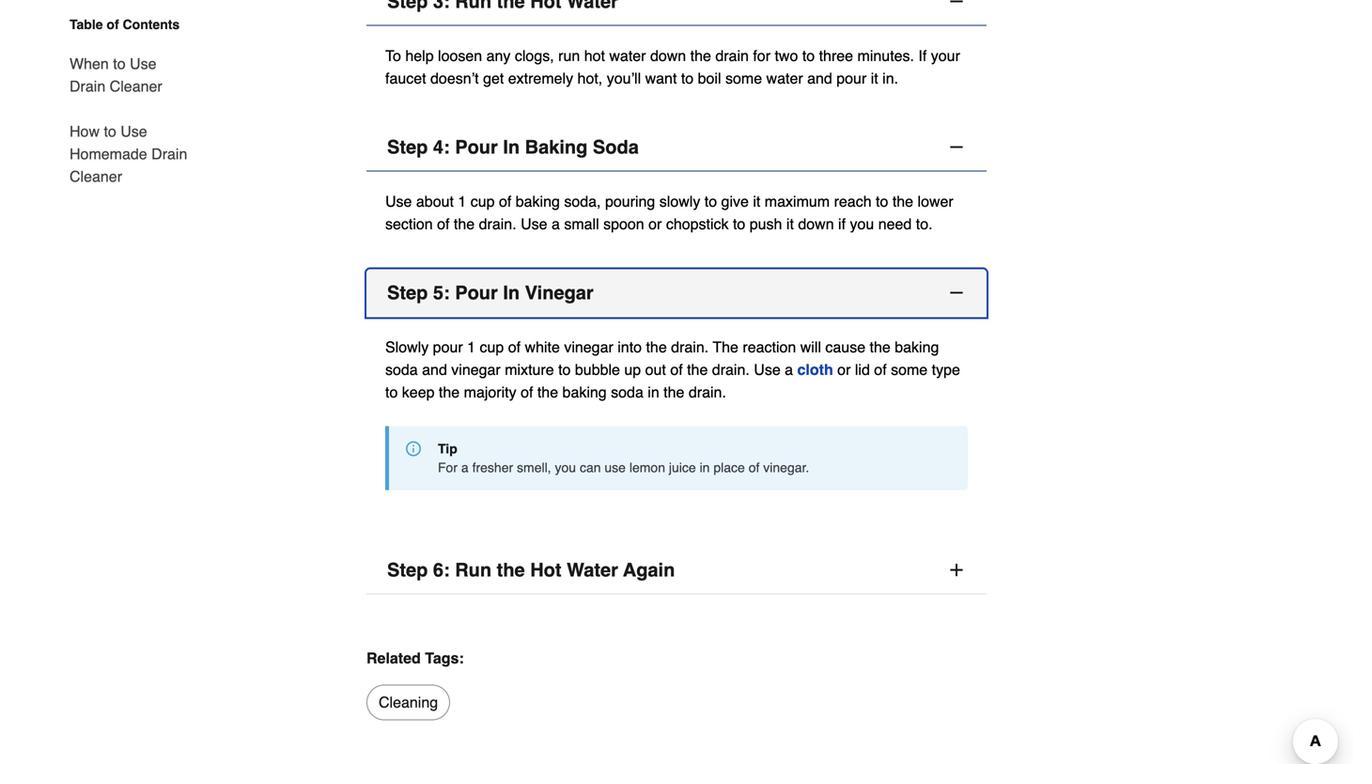 Task type: vqa. For each thing, say whether or not it's contained in the screenshot.
GET
yes



Task type: locate. For each thing, give the bounding box(es) containing it.
2 horizontal spatial baking
[[895, 338, 939, 356]]

1 vertical spatial in
[[503, 282, 520, 303]]

vinegar up bubble
[[564, 338, 614, 356]]

2 vertical spatial baking
[[563, 383, 607, 401]]

in
[[648, 383, 659, 401], [700, 460, 710, 475]]

in left baking
[[503, 136, 520, 158]]

1 vertical spatial some
[[891, 361, 928, 378]]

0 horizontal spatial a
[[461, 460, 469, 475]]

1 vertical spatial vinegar
[[451, 361, 501, 378]]

2 vertical spatial step
[[387, 559, 428, 581]]

down
[[650, 47, 686, 64], [798, 215, 834, 232]]

soda
[[385, 361, 418, 378], [611, 383, 644, 401]]

1 horizontal spatial soda
[[611, 383, 644, 401]]

down left if
[[798, 215, 834, 232]]

step for step 5: pour in vinegar
[[387, 282, 428, 303]]

step left 5:
[[387, 282, 428, 303]]

up
[[624, 361, 641, 378]]

in inside tip for a fresher smell, you can use lemon juice in place of vinegar.
[[700, 460, 710, 475]]

spoon
[[603, 215, 644, 232]]

slowly
[[385, 338, 429, 356]]

the down mixture
[[537, 383, 558, 401]]

1 horizontal spatial baking
[[563, 383, 607, 401]]

0 vertical spatial step
[[387, 136, 428, 158]]

in for vinegar
[[503, 282, 520, 303]]

1 vertical spatial and
[[422, 361, 447, 378]]

vinegar up majority
[[451, 361, 501, 378]]

use down reaction
[[754, 361, 781, 378]]

a right 'for'
[[461, 460, 469, 475]]

step inside "button"
[[387, 282, 428, 303]]

2 vertical spatial a
[[461, 460, 469, 475]]

2 in from the top
[[503, 282, 520, 303]]

1 vertical spatial minus image
[[947, 138, 966, 156]]

baking up the type
[[895, 338, 939, 356]]

lid
[[855, 361, 870, 378]]

1 horizontal spatial and
[[807, 69, 832, 87]]

bubble
[[575, 361, 620, 378]]

0 vertical spatial vinegar
[[564, 338, 614, 356]]

of
[[107, 17, 119, 32], [499, 193, 512, 210], [437, 215, 450, 232], [508, 338, 521, 356], [670, 361, 683, 378], [874, 361, 887, 378], [521, 383, 533, 401], [749, 460, 760, 475]]

use down contents
[[130, 55, 156, 72]]

and down three
[[807, 69, 832, 87]]

1 for pour
[[467, 338, 476, 356]]

boil
[[698, 69, 721, 87]]

lemon
[[630, 460, 665, 475]]

drain inside "when to use drain cleaner"
[[70, 78, 105, 95]]

of right out
[[670, 361, 683, 378]]

in for baking
[[503, 136, 520, 158]]

a inside slowly pour 1 cup of white vinegar into the drain. the reaction will cause the baking soda and vinegar mixture to bubble up out of the drain. use a
[[785, 361, 793, 378]]

use about 1 cup of baking soda, pouring slowly to give it maximum reach to the lower section of the drain. use a small spoon or chopstick to push it down if you need to.
[[385, 193, 954, 232]]

cleaner inside "when to use drain cleaner"
[[110, 78, 162, 95]]

soda down slowly
[[385, 361, 418, 378]]

soda inside or lid of some type to keep the majority of the baking soda in the drain.
[[611, 383, 644, 401]]

1 vertical spatial it
[[753, 193, 761, 210]]

you'll
[[607, 69, 641, 87]]

reach
[[834, 193, 872, 210]]

3 step from the top
[[387, 559, 428, 581]]

pour inside "button"
[[455, 282, 498, 303]]

1 step from the top
[[387, 136, 428, 158]]

1 horizontal spatial drain
[[151, 145, 187, 163]]

1
[[458, 193, 466, 210], [467, 338, 476, 356]]

cleaning
[[379, 693, 438, 711]]

some down drain
[[726, 69, 762, 87]]

in right juice
[[700, 460, 710, 475]]

the
[[690, 47, 711, 64], [893, 193, 914, 210], [454, 215, 475, 232], [646, 338, 667, 356], [870, 338, 891, 356], [687, 361, 708, 378], [439, 383, 460, 401], [537, 383, 558, 401], [664, 383, 685, 401], [497, 559, 525, 581]]

a left cloth
[[785, 361, 793, 378]]

the up need
[[893, 193, 914, 210]]

0 horizontal spatial down
[[650, 47, 686, 64]]

1 vertical spatial or
[[838, 361, 851, 378]]

and
[[807, 69, 832, 87], [422, 361, 447, 378]]

pour right slowly
[[433, 338, 463, 356]]

to right when
[[113, 55, 126, 72]]

1 up majority
[[467, 338, 476, 356]]

water
[[609, 47, 646, 64], [766, 69, 803, 87]]

use
[[130, 55, 156, 72], [121, 123, 147, 140], [385, 193, 412, 210], [521, 215, 547, 232], [754, 361, 781, 378]]

0 vertical spatial or
[[649, 215, 662, 232]]

1 vertical spatial baking
[[895, 338, 939, 356]]

a inside use about 1 cup of baking soda, pouring slowly to give it maximum reach to the lower section of the drain. use a small spoon or chopstick to push it down if you need to.
[[552, 215, 560, 232]]

cleaner
[[110, 78, 162, 95], [70, 168, 122, 185]]

of down about
[[437, 215, 450, 232]]

step left 6:
[[387, 559, 428, 581]]

down inside use about 1 cup of baking soda, pouring slowly to give it maximum reach to the lower section of the drain. use a small spoon or chopstick to push it down if you need to.
[[798, 215, 834, 232]]

1 vertical spatial pour
[[433, 338, 463, 356]]

cup inside use about 1 cup of baking soda, pouring slowly to give it maximum reach to the lower section of the drain. use a small spoon or chopstick to push it down if you need to.
[[471, 193, 495, 210]]

cup inside slowly pour 1 cup of white vinegar into the drain. the reaction will cause the baking soda and vinegar mixture to bubble up out of the drain. use a
[[480, 338, 504, 356]]

it down maximum
[[787, 215, 794, 232]]

0 horizontal spatial in
[[648, 383, 659, 401]]

or
[[649, 215, 662, 232], [838, 361, 851, 378]]

0 vertical spatial it
[[871, 69, 878, 87]]

loosen
[[438, 47, 482, 64]]

to inside "when to use drain cleaner"
[[113, 55, 126, 72]]

1 vertical spatial step
[[387, 282, 428, 303]]

baking down bubble
[[563, 383, 607, 401]]

1 vertical spatial you
[[555, 460, 576, 475]]

push
[[750, 215, 782, 232]]

clogs,
[[515, 47, 554, 64]]

cleaner inside how to use homemade drain cleaner
[[70, 168, 122, 185]]

1 inside slowly pour 1 cup of white vinegar into the drain. the reaction will cause the baking soda and vinegar mixture to bubble up out of the drain. use a
[[467, 338, 476, 356]]

cause
[[826, 338, 866, 356]]

1 vertical spatial soda
[[611, 383, 644, 401]]

0 horizontal spatial you
[[555, 460, 576, 475]]

can
[[580, 460, 601, 475]]

use up homemade
[[121, 123, 147, 140]]

0 vertical spatial pour
[[837, 69, 867, 87]]

smell,
[[517, 460, 551, 475]]

and up keep
[[422, 361, 447, 378]]

to
[[385, 47, 401, 64]]

minus image up "lower"
[[947, 138, 966, 156]]

to inside how to use homemade drain cleaner
[[104, 123, 116, 140]]

1 right about
[[458, 193, 466, 210]]

the left hot
[[497, 559, 525, 581]]

pour
[[455, 136, 498, 158], [455, 282, 498, 303]]

minus image
[[947, 283, 966, 302]]

0 vertical spatial pour
[[455, 136, 498, 158]]

to inside slowly pour 1 cup of white vinegar into the drain. the reaction will cause the baking soda and vinegar mixture to bubble up out of the drain. use a
[[558, 361, 571, 378]]

1 vertical spatial down
[[798, 215, 834, 232]]

minus image
[[947, 0, 966, 11], [947, 138, 966, 156]]

1 horizontal spatial you
[[850, 215, 874, 232]]

1 vertical spatial in
[[700, 460, 710, 475]]

to left boil
[[681, 69, 694, 87]]

keep
[[402, 383, 435, 401]]

pour down three
[[837, 69, 867, 87]]

1 minus image from the top
[[947, 0, 966, 11]]

of right the place on the right
[[749, 460, 760, 475]]

you
[[850, 215, 874, 232], [555, 460, 576, 475]]

extremely
[[508, 69, 573, 87]]

some
[[726, 69, 762, 87], [891, 361, 928, 378]]

0 vertical spatial 1
[[458, 193, 466, 210]]

1 vertical spatial 1
[[467, 338, 476, 356]]

1 vertical spatial cup
[[480, 338, 504, 356]]

any
[[486, 47, 511, 64]]

0 horizontal spatial or
[[649, 215, 662, 232]]

0 vertical spatial in
[[648, 383, 659, 401]]

the down out
[[664, 383, 685, 401]]

0 horizontal spatial drain
[[70, 78, 105, 95]]

0 horizontal spatial baking
[[516, 193, 560, 210]]

to up homemade
[[104, 123, 116, 140]]

and inside slowly pour 1 cup of white vinegar into the drain. the reaction will cause the baking soda and vinegar mixture to bubble up out of the drain. use a
[[422, 361, 447, 378]]

water up you'll
[[609, 47, 646, 64]]

pour inside button
[[455, 136, 498, 158]]

1 horizontal spatial a
[[552, 215, 560, 232]]

1 inside use about 1 cup of baking soda, pouring slowly to give it maximum reach to the lower section of the drain. use a small spoon or chopstick to push it down if you need to.
[[458, 193, 466, 210]]

cup
[[471, 193, 495, 210], [480, 338, 504, 356]]

pour right 5:
[[455, 282, 498, 303]]

in inside step 5: pour in vinegar "button"
[[503, 282, 520, 303]]

2 horizontal spatial a
[[785, 361, 793, 378]]

the up boil
[[690, 47, 711, 64]]

down up "want"
[[650, 47, 686, 64]]

cleaner up how to use homemade drain cleaner link
[[110, 78, 162, 95]]

a left small at the top of page
[[552, 215, 560, 232]]

for
[[753, 47, 771, 64]]

pour inside slowly pour 1 cup of white vinegar into the drain. the reaction will cause the baking soda and vinegar mixture to bubble up out of the drain. use a
[[433, 338, 463, 356]]

baking
[[516, 193, 560, 210], [895, 338, 939, 356], [563, 383, 607, 401]]

in left the vinegar
[[503, 282, 520, 303]]

to
[[802, 47, 815, 64], [113, 55, 126, 72], [681, 69, 694, 87], [104, 123, 116, 140], [705, 193, 717, 210], [876, 193, 888, 210], [733, 215, 746, 232], [558, 361, 571, 378], [385, 383, 398, 401]]

0 vertical spatial some
[[726, 69, 762, 87]]

water down two
[[766, 69, 803, 87]]

1 horizontal spatial pour
[[837, 69, 867, 87]]

pour for 5:
[[455, 282, 498, 303]]

0 vertical spatial down
[[650, 47, 686, 64]]

0 vertical spatial baking
[[516, 193, 560, 210]]

0 vertical spatial minus image
[[947, 0, 966, 11]]

2 minus image from the top
[[947, 138, 966, 156]]

chopstick
[[666, 215, 729, 232]]

soda down up
[[611, 383, 644, 401]]

the inside to help loosen any clogs, run hot water down the drain for two to three minutes. if your faucet doesn't get extremely hot, you'll want to boil some water and pour it in.
[[690, 47, 711, 64]]

0 vertical spatial you
[[850, 215, 874, 232]]

slowly pour 1 cup of white vinegar into the drain. the reaction will cause the baking soda and vinegar mixture to bubble up out of the drain. use a
[[385, 338, 939, 378]]

it left in. at the right top of page
[[871, 69, 878, 87]]

minus image inside step 4: pour in baking soda button
[[947, 138, 966, 156]]

it
[[871, 69, 878, 87], [753, 193, 761, 210], [787, 215, 794, 232]]

1 horizontal spatial 1
[[467, 338, 476, 356]]

soda inside slowly pour 1 cup of white vinegar into the drain. the reaction will cause the baking soda and vinegar mixture to bubble up out of the drain. use a
[[385, 361, 418, 378]]

2 pour from the top
[[455, 282, 498, 303]]

the up out
[[646, 338, 667, 356]]

0 vertical spatial water
[[609, 47, 646, 64]]

0 vertical spatial drain
[[70, 78, 105, 95]]

vinegar
[[564, 338, 614, 356], [451, 361, 501, 378]]

step left 4:
[[387, 136, 428, 158]]

0 vertical spatial in
[[503, 136, 520, 158]]

cup up majority
[[480, 338, 504, 356]]

baking left soda,
[[516, 193, 560, 210]]

place
[[714, 460, 745, 475]]

0 horizontal spatial soda
[[385, 361, 418, 378]]

1 vertical spatial water
[[766, 69, 803, 87]]

0 vertical spatial a
[[552, 215, 560, 232]]

in down out
[[648, 383, 659, 401]]

run
[[455, 559, 492, 581]]

pour right 4:
[[455, 136, 498, 158]]

1 in from the top
[[503, 136, 520, 158]]

1 horizontal spatial or
[[838, 361, 851, 378]]

1 vertical spatial pour
[[455, 282, 498, 303]]

some left the type
[[891, 361, 928, 378]]

want
[[645, 69, 677, 87]]

table
[[70, 17, 103, 32]]

1 horizontal spatial down
[[798, 215, 834, 232]]

1 horizontal spatial vinegar
[[564, 338, 614, 356]]

minus image for use about 1 cup of baking soda, pouring slowly to give it maximum reach to the lower section of the drain. use a small spoon or chopstick to push it down if you need to.
[[947, 138, 966, 156]]

0 vertical spatial cup
[[471, 193, 495, 210]]

minus image up your
[[947, 0, 966, 11]]

water
[[567, 559, 618, 581]]

mixture
[[505, 361, 554, 378]]

to down white
[[558, 361, 571, 378]]

in
[[503, 136, 520, 158], [503, 282, 520, 303]]

to up need
[[876, 193, 888, 210]]

to right two
[[802, 47, 815, 64]]

drain
[[716, 47, 749, 64]]

0 horizontal spatial vinegar
[[451, 361, 501, 378]]

it right give
[[753, 193, 761, 210]]

cup for the
[[471, 193, 495, 210]]

0 horizontal spatial some
[[726, 69, 762, 87]]

or left the lid
[[838, 361, 851, 378]]

drain inside how to use homemade drain cleaner
[[151, 145, 187, 163]]

white
[[525, 338, 560, 356]]

2 horizontal spatial it
[[871, 69, 878, 87]]

you right if
[[850, 215, 874, 232]]

homemade
[[70, 145, 147, 163]]

small
[[564, 215, 599, 232]]

your
[[931, 47, 960, 64]]

1 vertical spatial drain
[[151, 145, 187, 163]]

0 horizontal spatial and
[[422, 361, 447, 378]]

2 step from the top
[[387, 282, 428, 303]]

6:
[[433, 559, 450, 581]]

drain right homemade
[[151, 145, 187, 163]]

you left the can
[[555, 460, 576, 475]]

1 horizontal spatial some
[[891, 361, 928, 378]]

use inside how to use homemade drain cleaner
[[121, 123, 147, 140]]

again
[[623, 559, 675, 581]]

of right table
[[107, 17, 119, 32]]

section
[[385, 215, 433, 232]]

to left keep
[[385, 383, 398, 401]]

or right spoon
[[649, 215, 662, 232]]

1 vertical spatial a
[[785, 361, 793, 378]]

0 vertical spatial cleaner
[[110, 78, 162, 95]]

cup right about
[[471, 193, 495, 210]]

drain down when
[[70, 78, 105, 95]]

in inside step 4: pour in baking soda button
[[503, 136, 520, 158]]

how
[[70, 123, 100, 140]]

0 horizontal spatial pour
[[433, 338, 463, 356]]

1 horizontal spatial in
[[700, 460, 710, 475]]

1 vertical spatial cleaner
[[70, 168, 122, 185]]

1 pour from the top
[[455, 136, 498, 158]]

2 vertical spatial it
[[787, 215, 794, 232]]

0 vertical spatial and
[[807, 69, 832, 87]]

it inside to help loosen any clogs, run hot water down the drain for two to three minutes. if your faucet doesn't get extremely hot, you'll want to boil some water and pour it in.
[[871, 69, 878, 87]]

juice
[[669, 460, 696, 475]]

0 vertical spatial soda
[[385, 361, 418, 378]]

0 horizontal spatial 1
[[458, 193, 466, 210]]

cleaner down homemade
[[70, 168, 122, 185]]



Task type: describe. For each thing, give the bounding box(es) containing it.
of down mixture
[[521, 383, 533, 401]]

to inside or lid of some type to keep the majority of the baking soda in the drain.
[[385, 383, 398, 401]]

baking
[[525, 136, 588, 158]]

step 6: run the hot water again button
[[367, 546, 987, 594]]

a inside tip for a fresher smell, you can use lemon juice in place of vinegar.
[[461, 460, 469, 475]]

faucet
[[385, 69, 426, 87]]

4:
[[433, 136, 450, 158]]

baking inside or lid of some type to keep the majority of the baking soda in the drain.
[[563, 383, 607, 401]]

the right out
[[687, 361, 708, 378]]

maximum
[[765, 193, 830, 210]]

in inside or lid of some type to keep the majority of the baking soda in the drain.
[[648, 383, 659, 401]]

run
[[558, 47, 580, 64]]

cloth link
[[797, 361, 833, 378]]

use inside slowly pour 1 cup of white vinegar into the drain. the reaction will cause the baking soda and vinegar mixture to bubble up out of the drain. use a
[[754, 361, 781, 378]]

or inside use about 1 cup of baking soda, pouring slowly to give it maximum reach to the lower section of the drain. use a small spoon or chopstick to push it down if you need to.
[[649, 215, 662, 232]]

or inside or lid of some type to keep the majority of the baking soda in the drain.
[[838, 361, 851, 378]]

step 6: run the hot water again
[[387, 559, 675, 581]]

0 horizontal spatial it
[[753, 193, 761, 210]]

majority
[[464, 383, 517, 401]]

cup for mixture
[[480, 338, 504, 356]]

pouring
[[605, 193, 655, 210]]

drain. inside or lid of some type to keep the majority of the baking soda in the drain.
[[689, 383, 726, 401]]

the right keep
[[439, 383, 460, 401]]

use inside "when to use drain cleaner"
[[130, 55, 156, 72]]

type
[[932, 361, 960, 378]]

1 horizontal spatial water
[[766, 69, 803, 87]]

when to use drain cleaner
[[70, 55, 162, 95]]

step 5: pour in vinegar button
[[367, 269, 987, 317]]

three
[[819, 47, 853, 64]]

some inside or lid of some type to keep the majority of the baking soda in the drain.
[[891, 361, 928, 378]]

of inside "table of contents" element
[[107, 17, 119, 32]]

you inside tip for a fresher smell, you can use lemon juice in place of vinegar.
[[555, 460, 576, 475]]

soda,
[[564, 193, 601, 210]]

tip
[[438, 441, 457, 456]]

to help loosen any clogs, run hot water down the drain for two to three minutes. if your faucet doesn't get extremely hot, you'll want to boil some water and pour it in.
[[385, 47, 960, 87]]

for
[[438, 460, 458, 475]]

vinegar.
[[763, 460, 809, 475]]

vinegar
[[525, 282, 594, 303]]

to.
[[916, 215, 933, 232]]

hot
[[584, 47, 605, 64]]

use
[[605, 460, 626, 475]]

if
[[838, 215, 846, 232]]

related
[[367, 649, 421, 667]]

hot
[[530, 559, 562, 581]]

in.
[[883, 69, 899, 87]]

step 4: pour in baking soda button
[[367, 123, 987, 171]]

1 horizontal spatial it
[[787, 215, 794, 232]]

hot,
[[578, 69, 603, 87]]

how to use homemade drain cleaner
[[70, 123, 187, 185]]

the down about
[[454, 215, 475, 232]]

of right the lid
[[874, 361, 887, 378]]

cloth
[[797, 361, 833, 378]]

pour for 4:
[[455, 136, 498, 158]]

when
[[70, 55, 109, 72]]

step 4: pour in baking soda
[[387, 136, 639, 158]]

lower
[[918, 193, 954, 210]]

cleaning link
[[367, 685, 450, 720]]

when to use drain cleaner link
[[70, 41, 195, 109]]

reaction
[[743, 338, 796, 356]]

tip for a fresher smell, you can use lemon juice in place of vinegar.
[[438, 441, 809, 475]]

get
[[483, 69, 504, 87]]

use left small at the top of page
[[521, 215, 547, 232]]

drain. inside use about 1 cup of baking soda, pouring slowly to give it maximum reach to the lower section of the drain. use a small spoon or chopstick to push it down if you need to.
[[479, 215, 517, 232]]

the up the lid
[[870, 338, 891, 356]]

baking inside slowly pour 1 cup of white vinegar into the drain. the reaction will cause the baking soda and vinegar mixture to bubble up out of the drain. use a
[[895, 338, 939, 356]]

table of contents
[[70, 17, 180, 32]]

if
[[919, 47, 927, 64]]

give
[[721, 193, 749, 210]]

plus image
[[947, 560, 966, 579]]

step for step 6: run the hot water again
[[387, 559, 428, 581]]

into
[[618, 338, 642, 356]]

info image
[[406, 441, 421, 456]]

need
[[878, 215, 912, 232]]

minutes.
[[858, 47, 914, 64]]

tags:
[[425, 649, 464, 667]]

help
[[405, 47, 434, 64]]

to left give
[[705, 193, 717, 210]]

step for step 4: pour in baking soda
[[387, 136, 428, 158]]

use up section
[[385, 193, 412, 210]]

baking inside use about 1 cup of baking soda, pouring slowly to give it maximum reach to the lower section of the drain. use a small spoon or chopstick to push it down if you need to.
[[516, 193, 560, 210]]

table of contents element
[[55, 15, 195, 188]]

the inside button
[[497, 559, 525, 581]]

minus image for to help loosen any clogs, run hot water down the drain for two to three minutes. if your faucet doesn't get extremely hot, you'll want to boil some water and pour it in.
[[947, 0, 966, 11]]

down inside to help loosen any clogs, run hot water down the drain for two to three minutes. if your faucet doesn't get extremely hot, you'll want to boil some water and pour it in.
[[650, 47, 686, 64]]

or lid of some type to keep the majority of the baking soda in the drain.
[[385, 361, 960, 401]]

doesn't
[[430, 69, 479, 87]]

contents
[[123, 17, 180, 32]]

fresher
[[472, 460, 513, 475]]

step 5: pour in vinegar
[[387, 282, 594, 303]]

to down give
[[733, 215, 746, 232]]

out
[[645, 361, 666, 378]]

of inside tip for a fresher smell, you can use lemon juice in place of vinegar.
[[749, 460, 760, 475]]

and inside to help loosen any clogs, run hot water down the drain for two to three minutes. if your faucet doesn't get extremely hot, you'll want to boil some water and pour it in.
[[807, 69, 832, 87]]

of up mixture
[[508, 338, 521, 356]]

slowly
[[660, 193, 700, 210]]

will
[[800, 338, 821, 356]]

0 horizontal spatial water
[[609, 47, 646, 64]]

1 for about
[[458, 193, 466, 210]]

related tags:
[[367, 649, 464, 667]]

some inside to help loosen any clogs, run hot water down the drain for two to three minutes. if your faucet doesn't get extremely hot, you'll want to boil some water and pour it in.
[[726, 69, 762, 87]]

of down step 4: pour in baking soda
[[499, 193, 512, 210]]

two
[[775, 47, 798, 64]]

how to use homemade drain cleaner link
[[70, 109, 195, 188]]

pour inside to help loosen any clogs, run hot water down the drain for two to three minutes. if your faucet doesn't get extremely hot, you'll want to boil some water and pour it in.
[[837, 69, 867, 87]]

about
[[416, 193, 454, 210]]

5:
[[433, 282, 450, 303]]

soda
[[593, 136, 639, 158]]

you inside use about 1 cup of baking soda, pouring slowly to give it maximum reach to the lower section of the drain. use a small spoon or chopstick to push it down if you need to.
[[850, 215, 874, 232]]

the
[[713, 338, 739, 356]]



